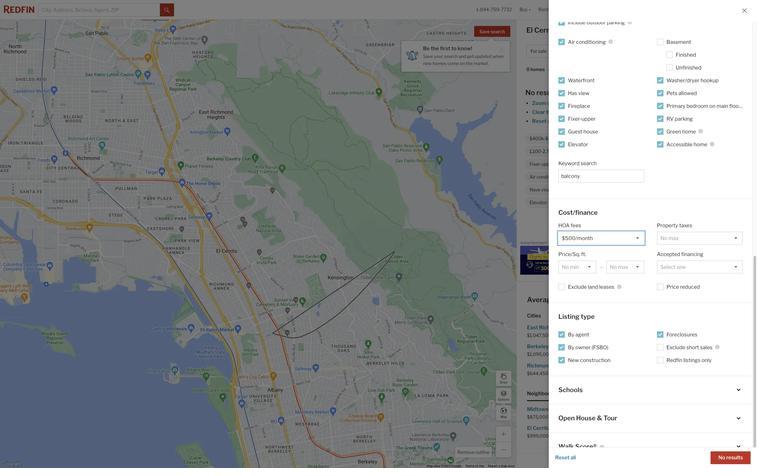 Task type: vqa. For each thing, say whether or not it's contained in the screenshot.
Home Type
no



Task type: describe. For each thing, give the bounding box(es) containing it.
view for have view
[[541, 187, 551, 193]]

reset inside the reset all button
[[555, 455, 570, 461]]

main for primary bedroom on main floor
[[717, 103, 728, 109]]

below
[[638, 118, 653, 124]]

home for green
[[682, 129, 696, 135]]

on for primary bedroom on main floor
[[710, 103, 716, 109]]

land for townhouse,
[[671, 136, 680, 141]]

on inside save your search and get updated when new homes come on the market.
[[460, 61, 465, 66]]

sale inside berkeley homes for sale $1,095,000
[[575, 344, 585, 350]]

hoa
[[559, 223, 570, 229]]

1-844-759-7732
[[476, 7, 512, 12]]

•
[[548, 67, 550, 73]]

hookup
[[701, 77, 719, 83]]

reset all filters button
[[532, 118, 569, 124]]

on for primary bedroom on main
[[654, 174, 660, 180]]

1 horizontal spatial elevator
[[568, 141, 588, 148]]

when
[[493, 54, 504, 59]]

for inside berkeley homes for sale $1,095,000
[[567, 344, 574, 350]]

search inside save your search and get updated when new homes come on the market.
[[444, 54, 458, 59]]

be the first to know! dialog
[[401, 37, 510, 72]]

844-
[[480, 7, 491, 12]]

map inside zoom out clear the map boundary reset all filters or remove one of your filters below to see more homes
[[555, 109, 566, 115]]

1,100-2,750 sq. ft.
[[530, 149, 567, 154]]

0 vertical spatial no results
[[526, 88, 560, 97]]

for inside midtown homes for sale $875,000
[[567, 407, 574, 413]]

rv parking
[[667, 116, 693, 122]]

el cerrito
[[652, 222, 674, 228]]

0 horizontal spatial no
[[526, 88, 535, 97]]

homes inside homes for sale $629,000
[[655, 325, 672, 331]]

homes inside "kensington homes for sale $1,849,000"
[[666, 344, 682, 350]]

keyword search
[[559, 160, 597, 166]]

zip
[[575, 391, 583, 397]]

under
[[615, 149, 627, 154]]

by owner (fsbo)
[[568, 345, 609, 351]]

remove elevator image
[[550, 201, 554, 205]]

(fsbo)
[[592, 345, 609, 351]]

$629,000
[[637, 333, 659, 338]]

hoa fees
[[559, 223, 581, 229]]

score®
[[575, 443, 597, 451]]

sale inside homes for sale $629,000
[[681, 325, 690, 331]]

homes inside berkeley homes for sale $1,095,000
[[550, 344, 566, 350]]

list box for property taxes
[[657, 232, 743, 245]]

el for el cerrito, ca homes for sale
[[527, 26, 533, 34]]

near
[[599, 296, 614, 304]]

for down include outdoor parking
[[598, 26, 608, 34]]

primary bedroom on main
[[617, 174, 671, 180]]

basement
[[667, 39, 691, 45]]

midtown homes for sale $875,000
[[527, 407, 585, 420]]

homes inside san francisco homes for sale $1,349,900
[[672, 363, 688, 369]]

fees
[[571, 223, 581, 229]]

list box down the price/sq. ft. at the right bottom of page
[[559, 261, 596, 274]]

price
[[667, 284, 679, 290]]

average home prices near el cerrito, ca
[[527, 296, 661, 304]]

house
[[576, 415, 596, 422]]

home for accessible
[[694, 141, 708, 148]]

el cerrito link
[[652, 222, 674, 228]]

richmond inside east richmond heights $1,047,500
[[539, 325, 564, 331]]

sale inside button
[[538, 49, 547, 54]]

to inside dialog
[[452, 46, 457, 52]]

0
[[527, 67, 530, 72]]

—
[[599, 265, 603, 270]]

remove fixer-uppers image
[[559, 162, 563, 166]]

0 vertical spatial air conditioning
[[568, 39, 606, 45]]

sale
[[609, 26, 624, 34]]

by for by agent
[[568, 332, 575, 338]]

floor
[[730, 103, 741, 109]]

more
[[669, 118, 682, 124]]

sale inside richmond homes for sale $644,450
[[578, 363, 588, 369]]

$400k-
[[530, 136, 546, 141]]

error
[[508, 465, 515, 468]]

map for map data ©2023 google
[[427, 465, 433, 468]]

exclude for exclude land leases
[[568, 284, 587, 290]]

City, Address, School, Agent, ZIP search field
[[38, 4, 160, 16]]

0 vertical spatial fireplace
[[568, 103, 590, 109]]

richmond inside richmond homes for sale $644,450
[[527, 363, 552, 369]]

price reduced
[[667, 284, 700, 290]]

save search button
[[474, 26, 511, 37]]

1 vertical spatial fireplace
[[580, 174, 600, 180]]

1-
[[476, 7, 480, 12]]

neighborhoods element
[[527, 385, 565, 401]]

0 vertical spatial the
[[431, 46, 439, 52]]

open house & tour link
[[559, 414, 743, 423]]

save your search and get updated when new homes come on the market.
[[423, 54, 504, 66]]

main for primary bedroom on main
[[661, 174, 671, 180]]

1,100-
[[530, 149, 543, 154]]

accepted financing
[[657, 252, 704, 258]]

no inside 'no results' button
[[719, 455, 725, 461]]

0 horizontal spatial of
[[475, 465, 478, 468]]

exclude land leases
[[568, 284, 615, 290]]

allowed
[[679, 90, 697, 96]]

0 horizontal spatial ft.
[[563, 149, 567, 154]]

heights
[[565, 325, 584, 331]]

for inside richmond homes for sale $644,450
[[570, 363, 577, 369]]

price/sq.
[[559, 252, 580, 258]]

save for save search
[[480, 29, 490, 34]]

codes
[[584, 391, 599, 397]]

search for keyword search
[[581, 160, 597, 166]]

options button
[[496, 388, 512, 404]]

view for has view
[[579, 90, 590, 96]]

zoom
[[532, 100, 546, 106]]

&
[[597, 415, 602, 422]]

east
[[527, 325, 538, 331]]

fixer- for upper
[[568, 116, 582, 122]]

report a map error link
[[488, 465, 515, 468]]

listing
[[559, 313, 580, 321]]

map region
[[0, 0, 596, 469]]

remove $400k-$4.5m image
[[563, 137, 567, 141]]

cities heading
[[527, 313, 747, 320]]

new construction
[[568, 357, 611, 364]]

exclude short sales
[[667, 345, 713, 351]]

map for map
[[501, 415, 507, 419]]

cerrito for el cerrito hills $999,000
[[533, 426, 550, 432]]

homes inside 0 homes •
[[531, 67, 545, 72]]

kensington homes for sale $1,849,000
[[637, 344, 701, 357]]

sale inside san francisco homes for sale $1,349,900
[[698, 363, 707, 369]]

fixer-uppers
[[530, 162, 556, 167]]

el for el cerrito
[[652, 222, 656, 228]]

of inside zoom out clear the map boundary reset all filters or remove one of your filters below to see more homes
[[605, 118, 610, 124]]

use
[[479, 465, 484, 468]]

1 horizontal spatial air
[[568, 39, 575, 45]]

exclude for exclude 55+ communities
[[574, 162, 590, 167]]

first
[[440, 46, 450, 52]]

$1,047,500
[[527, 333, 552, 338]]

taxes
[[679, 223, 692, 229]]

2,750
[[543, 149, 555, 154]]

average
[[527, 296, 555, 304]]

reset inside zoom out clear the map boundary reset all filters or remove one of your filters below to see more homes
[[532, 118, 547, 124]]

report ad
[[740, 242, 754, 245]]

no results button
[[711, 452, 751, 465]]

one
[[595, 118, 604, 124]]

1 horizontal spatial conditioning
[[576, 39, 606, 45]]

2 filters from the left
[[623, 118, 637, 124]]

1 vertical spatial conditioning
[[537, 174, 563, 180]]

0 vertical spatial results
[[537, 88, 560, 97]]

homes for sale link
[[637, 324, 743, 333]]

boundary
[[567, 109, 590, 115]]

0 vertical spatial parking
[[607, 19, 625, 25]]

for sale
[[531, 49, 547, 54]]

hills
[[551, 426, 562, 432]]

list box for hoa fees
[[559, 232, 644, 245]]

or
[[570, 118, 575, 124]]

1 vertical spatial ca
[[650, 296, 661, 304]]

fixer- for uppers
[[530, 162, 542, 167]]

guest house
[[568, 129, 598, 135]]

1 horizontal spatial cerrito,
[[624, 296, 649, 304]]

report for report ad
[[740, 242, 749, 245]]

terms of use
[[465, 465, 484, 468]]

el cerrito hills $999,000
[[527, 426, 562, 439]]

for sale button
[[527, 45, 559, 58]]

for inside "kensington homes for sale $1,849,000"
[[684, 344, 690, 350]]

property
[[657, 223, 678, 229]]

accepted
[[657, 252, 680, 258]]

ad
[[750, 242, 754, 245]]

coming soon, under contract/pending
[[585, 149, 664, 154]]

washer/dryer
[[667, 77, 700, 83]]

home for average
[[557, 296, 576, 304]]

cerrito for el cerrito
[[657, 222, 674, 228]]

terms
[[465, 465, 474, 468]]



Task type: locate. For each thing, give the bounding box(es) containing it.
outdoor
[[587, 19, 606, 25]]

map down options
[[501, 415, 507, 419]]

©2023
[[441, 465, 451, 468]]

2 by from the top
[[568, 345, 575, 351]]

homes down berkeley homes for sale $1,095,000
[[553, 363, 569, 369]]

search down '759-'
[[491, 29, 505, 34]]

0 vertical spatial reset
[[532, 118, 547, 124]]

1 filters from the left
[[554, 118, 568, 124]]

the inside save your search and get updated when new homes come on the market.
[[466, 61, 473, 66]]

1 vertical spatial air conditioning
[[530, 174, 563, 180]]

fireplace up boundary
[[568, 103, 590, 109]]

1 horizontal spatial your
[[611, 118, 622, 124]]

only
[[702, 357, 712, 364]]

remove outline
[[457, 450, 490, 455]]

advertisement
[[520, 241, 547, 245]]

bedroom down contract/pending
[[634, 174, 653, 180]]

cerrito left 'taxes'
[[657, 222, 674, 228]]

2 vertical spatial the
[[546, 109, 554, 115]]

include outdoor parking
[[568, 19, 625, 25]]

0 vertical spatial fixer-
[[568, 116, 582, 122]]

1 vertical spatial map
[[427, 465, 433, 468]]

bedroom for primary bedroom on main floor
[[687, 103, 709, 109]]

search down coming
[[581, 160, 597, 166]]

homes for sale $629,000
[[637, 325, 690, 338]]

0 horizontal spatial map
[[427, 465, 433, 468]]

filters down clear the map boundary 'button'
[[554, 118, 568, 124]]

for up open
[[567, 407, 574, 413]]

1 horizontal spatial air conditioning
[[568, 39, 606, 45]]

0 vertical spatial conditioning
[[576, 39, 606, 45]]

the up reset all filters button
[[546, 109, 554, 115]]

homes up open
[[550, 407, 566, 413]]

1 horizontal spatial primary
[[667, 103, 686, 109]]

to inside zoom out clear the map boundary reset all filters or remove one of your filters below to see more homes
[[654, 118, 659, 124]]

exclude
[[574, 162, 590, 167], [568, 284, 587, 290], [667, 345, 686, 351]]

the down get
[[466, 61, 473, 66]]

1 horizontal spatial reset
[[555, 455, 570, 461]]

1 horizontal spatial results
[[727, 455, 743, 461]]

ca down include
[[561, 26, 571, 34]]

exclude left 55+
[[574, 162, 590, 167]]

0 horizontal spatial cerrito,
[[534, 26, 560, 34]]

for up foreclosures
[[673, 325, 680, 331]]

neighborhoods
[[527, 391, 565, 397]]

0 vertical spatial of
[[605, 118, 610, 124]]

0 horizontal spatial the
[[431, 46, 439, 52]]

report left the ad
[[740, 242, 749, 245]]

parking up sale
[[607, 19, 625, 25]]

market.
[[474, 61, 489, 66]]

ba
[[686, 49, 691, 54]]

reduced
[[680, 284, 700, 290]]

1 vertical spatial richmond
[[527, 363, 552, 369]]

1 vertical spatial the
[[466, 61, 473, 66]]

by for by owner (fsbo)
[[568, 345, 575, 351]]

your right one
[[611, 118, 622, 124]]

richmond up the $644,450
[[527, 363, 552, 369]]

cerrito, up cities heading
[[624, 296, 649, 304]]

of right one
[[605, 118, 610, 124]]

list box down fees at top right
[[559, 232, 644, 245]]

tour
[[604, 415, 618, 422]]

save inside button
[[480, 29, 490, 34]]

$400k-$4.5m
[[530, 136, 559, 141]]

sale inside midtown homes for sale $875,000
[[575, 407, 585, 413]]

el up for
[[527, 26, 533, 34]]

map inside button
[[501, 415, 507, 419]]

1 horizontal spatial view
[[579, 90, 590, 96]]

map down out
[[555, 109, 566, 115]]

for inside san francisco homes for sale $1,349,900
[[690, 363, 696, 369]]

on down contract/pending
[[654, 174, 660, 180]]

0 vertical spatial no
[[526, 88, 535, 97]]

richmond up $1,047,500
[[539, 325, 564, 331]]

keyword
[[559, 160, 580, 166]]

elevator down guest
[[568, 141, 588, 148]]

0 vertical spatial home
[[682, 129, 696, 135]]

1 vertical spatial reset
[[555, 455, 570, 461]]

1 horizontal spatial no results
[[719, 455, 743, 461]]

0 horizontal spatial elevator
[[530, 200, 547, 206]]

0 vertical spatial cerrito,
[[534, 26, 560, 34]]

el up the $999,000
[[527, 426, 532, 432]]

air
[[568, 39, 575, 45], [530, 174, 536, 180]]

cerrito inside el cerrito hills $999,000
[[533, 426, 550, 432]]

cerrito up the $999,000
[[533, 426, 550, 432]]

search inside save search button
[[491, 29, 505, 34]]

type
[[581, 313, 595, 321]]

reset down the clear
[[532, 118, 547, 124]]

homes up green home
[[683, 118, 699, 124]]

reset down walk
[[555, 455, 570, 461]]

homes inside richmond homes for sale $644,450
[[553, 363, 569, 369]]

homes right new
[[433, 61, 447, 66]]

air conditioning down the homes on the right top
[[568, 39, 606, 45]]

sale right for
[[538, 49, 547, 54]]

land for exclude
[[588, 284, 598, 290]]

list box for accepted financing
[[657, 261, 743, 274]]

primary for primary bedroom on main
[[617, 174, 633, 180]]

1 vertical spatial results
[[727, 455, 743, 461]]

0 vertical spatial save
[[480, 29, 490, 34]]

$999,000
[[527, 434, 549, 439]]

sale down by agent
[[575, 344, 585, 350]]

search up come
[[444, 54, 458, 59]]

accessible home
[[667, 141, 708, 148]]

1 vertical spatial primary
[[617, 174, 633, 180]]

1 vertical spatial land
[[588, 284, 598, 290]]

1 horizontal spatial parking
[[675, 116, 693, 122]]

draw button
[[496, 371, 512, 387]]

by left owner
[[568, 345, 575, 351]]

to left the 'see'
[[654, 118, 659, 124]]

1 horizontal spatial on
[[654, 174, 660, 180]]

2 vertical spatial on
[[654, 174, 660, 180]]

updated
[[475, 54, 492, 59]]

for left only
[[690, 363, 696, 369]]

richmond homes for sale $644,450
[[527, 363, 588, 376]]

1 vertical spatial save
[[423, 54, 433, 59]]

air up the have
[[530, 174, 536, 180]]

1 horizontal spatial land
[[671, 136, 680, 141]]

report ad button
[[740, 242, 754, 247]]

view
[[579, 90, 590, 96], [541, 187, 551, 193]]

2 horizontal spatial on
[[710, 103, 716, 109]]

no
[[526, 88, 535, 97], [719, 455, 725, 461]]

fireplace down 55+
[[580, 174, 600, 180]]

air conditioning down the uppers
[[530, 174, 563, 180]]

0 vertical spatial report
[[740, 242, 749, 245]]

accessible
[[667, 141, 693, 148]]

1 vertical spatial map
[[501, 465, 507, 468]]

sales
[[700, 345, 713, 351]]

1 vertical spatial fixer-
[[530, 162, 542, 167]]

land up average home prices near el cerrito, ca
[[588, 284, 598, 290]]

1 vertical spatial elevator
[[530, 200, 547, 206]]

draw
[[500, 381, 508, 384]]

get
[[467, 54, 474, 59]]

report inside report ad button
[[740, 242, 749, 245]]

bedroom for primary bedroom on main
[[634, 174, 653, 180]]

sale up house
[[575, 407, 585, 413]]

filters
[[554, 118, 568, 124], [623, 118, 637, 124]]

0 vertical spatial richmond
[[539, 325, 564, 331]]

2 horizontal spatial search
[[581, 160, 597, 166]]

0 vertical spatial ca
[[561, 26, 571, 34]]

prices
[[577, 296, 598, 304]]

1 vertical spatial ft.
[[581, 252, 586, 258]]

on down and
[[460, 61, 465, 66]]

homes inside midtown homes for sale $875,000
[[550, 407, 566, 413]]

for left owner
[[567, 344, 574, 350]]

sq.
[[556, 149, 562, 154]]

1 horizontal spatial bedroom
[[687, 103, 709, 109]]

0 horizontal spatial land
[[588, 284, 598, 290]]

clear
[[532, 109, 545, 115]]

homes right 0
[[531, 67, 545, 72]]

0 horizontal spatial all
[[548, 118, 553, 124]]

berkeley
[[527, 344, 549, 350]]

air down the el cerrito, ca homes for sale
[[568, 39, 575, 45]]

zip codes element
[[575, 385, 599, 401]]

1 horizontal spatial ca
[[650, 296, 661, 304]]

sale down "sales"
[[698, 363, 707, 369]]

save up new
[[423, 54, 433, 59]]

$1,349,900
[[637, 371, 662, 376]]

2 vertical spatial search
[[581, 160, 597, 166]]

conditioning down the uppers
[[537, 174, 563, 180]]

1 vertical spatial cerrito,
[[624, 296, 649, 304]]

a
[[499, 465, 500, 468]]

cerrito
[[657, 222, 674, 228], [533, 426, 550, 432]]

bedroom down allowed
[[687, 103, 709, 109]]

elevator
[[568, 141, 588, 148], [530, 200, 547, 206]]

for down foreclosures
[[684, 344, 690, 350]]

upper
[[582, 116, 596, 122]]

homes up the redfin
[[666, 344, 682, 350]]

1 vertical spatial your
[[611, 118, 622, 124]]

homes down "kensington homes for sale $1,849,000"
[[672, 363, 688, 369]]

0 horizontal spatial map
[[501, 465, 507, 468]]

0 vertical spatial by
[[568, 332, 575, 338]]

no results inside button
[[719, 455, 743, 461]]

home up "listing"
[[557, 296, 576, 304]]

el inside el cerrito hills $999,000
[[527, 426, 532, 432]]

google
[[452, 465, 462, 468]]

all down walk score®
[[571, 455, 576, 461]]

remove air conditioning image
[[566, 175, 570, 179]]

2 vertical spatial home
[[557, 296, 576, 304]]

0 vertical spatial ft.
[[563, 149, 567, 154]]

results inside button
[[727, 455, 743, 461]]

save for save your search and get updated when new homes come on the market.
[[423, 54, 433, 59]]

new
[[423, 61, 432, 66]]

1 vertical spatial no results
[[719, 455, 743, 461]]

have view
[[530, 187, 551, 193]]

san
[[637, 363, 646, 369]]

walk score® link
[[559, 443, 743, 452]]

studio+
[[660, 49, 676, 54]]

your down first
[[434, 54, 443, 59]]

0 horizontal spatial your
[[434, 54, 443, 59]]

1 vertical spatial no
[[719, 455, 725, 461]]

0 horizontal spatial no results
[[526, 88, 560, 97]]

house
[[584, 129, 598, 135]]

redfin
[[667, 357, 683, 364]]

primary up 'rv parking'
[[667, 103, 686, 109]]

your inside save your search and get updated when new homes come on the market.
[[434, 54, 443, 59]]

for
[[531, 49, 537, 54]]

home right accessible
[[694, 141, 708, 148]]

filters left below
[[623, 118, 637, 124]]

all inside zoom out clear the map boundary reset all filters or remove one of your filters below to see more homes
[[548, 118, 553, 124]]

e.g. office, balcony, modern text field
[[561, 173, 641, 179]]

save down 844-
[[480, 29, 490, 34]]

1 horizontal spatial search
[[491, 29, 505, 34]]

1 vertical spatial search
[[444, 54, 458, 59]]

view right has
[[579, 90, 590, 96]]

parking up green home
[[675, 116, 693, 122]]

conditioning down the homes on the right top
[[576, 39, 606, 45]]

come
[[447, 61, 459, 66]]

has view
[[568, 90, 590, 96]]

report left a
[[488, 465, 498, 468]]

home up accessible home
[[682, 129, 696, 135]]

to right first
[[452, 46, 457, 52]]

open
[[559, 415, 575, 422]]

0 horizontal spatial parking
[[607, 19, 625, 25]]

save inside save your search and get updated when new homes come on the market.
[[423, 54, 433, 59]]

all
[[548, 118, 553, 124], [571, 455, 576, 461]]

exclude up prices
[[568, 284, 587, 290]]

0 vertical spatial main
[[717, 103, 728, 109]]

1 vertical spatial to
[[654, 118, 659, 124]]

all down clear the map boundary 'button'
[[548, 118, 553, 124]]

report for report a map error
[[488, 465, 498, 468]]

owner
[[576, 345, 591, 351]]

$644,450
[[527, 371, 549, 376]]

1 horizontal spatial map
[[555, 109, 566, 115]]

the inside zoom out clear the map boundary reset all filters or remove one of your filters below to see more homes
[[546, 109, 554, 115]]

1 horizontal spatial to
[[654, 118, 659, 124]]

the right be
[[431, 46, 439, 52]]

0 vertical spatial search
[[491, 29, 505, 34]]

0 vertical spatial all
[[548, 118, 553, 124]]

map button
[[496, 405, 512, 421]]

list box right —
[[607, 261, 644, 274]]

guest
[[568, 129, 583, 135]]

walk score®
[[559, 443, 597, 451]]

0 horizontal spatial search
[[444, 54, 458, 59]]

listings
[[684, 357, 701, 364]]

map data ©2023 google
[[427, 465, 462, 468]]

1 by from the top
[[568, 332, 575, 338]]

1 vertical spatial parking
[[675, 116, 693, 122]]

east richmond heights $1,047,500
[[527, 325, 584, 338]]

on left floor
[[710, 103, 716, 109]]

google image
[[2, 460, 23, 469]]

by down heights
[[568, 332, 575, 338]]

listing type
[[559, 313, 595, 321]]

el
[[527, 26, 533, 34], [652, 222, 656, 228], [616, 296, 622, 304], [527, 426, 532, 432]]

east richmond heights link
[[527, 324, 633, 333]]

0 vertical spatial map
[[555, 109, 566, 115]]

outline
[[476, 450, 490, 455]]

list box down financing
[[657, 261, 743, 274]]

homes inside save your search and get updated when new homes come on the market.
[[433, 61, 447, 66]]

homes inside zoom out clear the map boundary reset all filters or remove one of your filters below to see more homes
[[683, 118, 699, 124]]

finished
[[676, 52, 696, 58]]

primary for primary bedroom on main floor
[[667, 103, 686, 109]]

cerrito, up 'for sale' button
[[534, 26, 560, 34]]

fixer- down 1,100-
[[530, 162, 542, 167]]

submit search image
[[164, 8, 170, 13]]

1 vertical spatial bedroom
[[634, 174, 653, 180]]

exclude for exclude short sales
[[667, 345, 686, 351]]

map left data
[[427, 465, 433, 468]]

0 horizontal spatial fixer-
[[530, 162, 542, 167]]

save search
[[480, 29, 505, 34]]

your inside zoom out clear the map boundary reset all filters or remove one of your filters below to see more homes
[[611, 118, 622, 124]]

el for el cerrito hills $999,000
[[527, 426, 532, 432]]

el left property
[[652, 222, 656, 228]]

waterfront
[[568, 77, 595, 83]]

studio+ / 4+ ba
[[660, 49, 691, 54]]

1 vertical spatial on
[[710, 103, 716, 109]]

0 horizontal spatial reset
[[532, 118, 547, 124]]

sale up foreclosures
[[681, 325, 690, 331]]

air conditioning
[[568, 39, 606, 45], [530, 174, 563, 180]]

cost/finance
[[559, 209, 598, 216]]

list box
[[559, 232, 644, 245], [657, 232, 743, 245], [559, 261, 596, 274], [607, 261, 644, 274], [657, 261, 743, 274]]

1 vertical spatial view
[[541, 187, 551, 193]]

contract/pending
[[628, 149, 664, 154]]

view right the have
[[541, 187, 551, 193]]

fixer-
[[568, 116, 582, 122], [530, 162, 542, 167]]

ft. right the sq.
[[563, 149, 567, 154]]

55+
[[591, 162, 599, 167]]

0 vertical spatial land
[[671, 136, 680, 141]]

0 horizontal spatial air
[[530, 174, 536, 180]]

options
[[498, 398, 510, 402]]

homes up $629,000
[[655, 325, 672, 331]]

ca up cities heading
[[650, 296, 661, 304]]

2 vertical spatial exclude
[[667, 345, 686, 351]]

0 horizontal spatial primary
[[617, 174, 633, 180]]

0 vertical spatial exclude
[[574, 162, 590, 167]]

property taxes
[[657, 223, 692, 229]]

0 horizontal spatial bedroom
[[634, 174, 653, 180]]

0 horizontal spatial conditioning
[[537, 174, 563, 180]]

reset all button
[[555, 452, 576, 465]]

for down owner
[[570, 363, 577, 369]]

cities
[[527, 313, 541, 319]]

1 horizontal spatial fixer-
[[568, 116, 582, 122]]

0 horizontal spatial view
[[541, 187, 551, 193]]

el cerrito hills link
[[527, 424, 633, 433]]

data
[[434, 465, 440, 468]]

1 vertical spatial by
[[568, 345, 575, 351]]

1 vertical spatial report
[[488, 465, 498, 468]]

ft. right price/sq. on the bottom right of the page
[[581, 252, 586, 258]]

redfin listings only
[[667, 357, 712, 364]]

sale inside "kensington homes for sale $1,849,000"
[[691, 344, 701, 350]]

map right a
[[501, 465, 507, 468]]

search for save search
[[491, 29, 505, 34]]

land up accessible
[[671, 136, 680, 141]]

1 vertical spatial air
[[530, 174, 536, 180]]

1 horizontal spatial report
[[740, 242, 749, 245]]

for inside homes for sale $629,000
[[673, 325, 680, 331]]

sale up listings
[[691, 344, 701, 350]]

0 vertical spatial view
[[579, 90, 590, 96]]

reset
[[532, 118, 547, 124], [555, 455, 570, 461]]

1 vertical spatial all
[[571, 455, 576, 461]]

of left use
[[475, 465, 478, 468]]

list box up financing
[[657, 232, 743, 245]]

el right near on the right
[[616, 296, 622, 304]]

elevator down have view
[[530, 200, 547, 206]]

no results
[[526, 88, 560, 97], [719, 455, 743, 461]]

0 horizontal spatial report
[[488, 465, 498, 468]]

fixer- down boundary
[[568, 116, 582, 122]]

all inside button
[[571, 455, 576, 461]]

ad region
[[520, 246, 754, 275]]

of
[[605, 118, 610, 124], [475, 465, 478, 468]]

primary down communities
[[617, 174, 633, 180]]

sale down owner
[[578, 363, 588, 369]]

homes down east richmond heights $1,047,500
[[550, 344, 566, 350]]

1 vertical spatial exclude
[[568, 284, 587, 290]]



